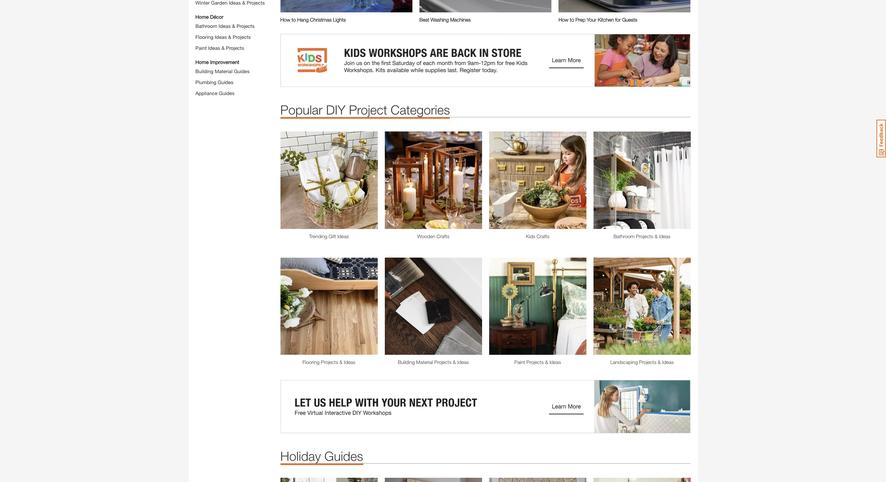 Task type: describe. For each thing, give the bounding box(es) containing it.
kids crafts link
[[489, 233, 587, 240]]

landscaping projects & ideas image
[[594, 258, 691, 356]]

best christmas lights for your home image
[[489, 479, 587, 483]]

how to prep your kitchen for guests
[[559, 17, 638, 23]]

holiday guides
[[281, 449, 363, 464]]

building material guides link
[[196, 68, 250, 74]]

landscaping projects & ideas
[[611, 360, 674, 366]]

machines
[[451, 17, 471, 23]]

plumbing
[[196, 79, 217, 85]]

paint ideas & projects
[[196, 45, 244, 51]]

flooring for flooring projects & ideas
[[303, 360, 320, 366]]

flooring projects & ideas
[[303, 360, 356, 366]]

kitchen
[[598, 17, 614, 23]]

holiday
[[281, 449, 321, 464]]

prep
[[576, 17, 586, 23]]

& for flooring projects & ideas
[[340, 360, 343, 366]]

how to hang christmas lights image
[[281, 0, 413, 13]]

guides for holiday guides
[[325, 449, 363, 464]]

building material projects & ideas
[[398, 360, 469, 366]]

bathroom projects & ideas image
[[594, 132, 691, 229]]

paint projects & ideas
[[515, 360, 561, 366]]

paint for paint ideas & projects
[[196, 45, 207, 51]]

building material projects & ideas link
[[385, 359, 482, 366]]

ideas inside trending gift ideas link
[[338, 234, 349, 240]]

material for guides
[[215, 68, 233, 74]]

flooring ideas & projects link
[[196, 34, 251, 40]]

& for bathroom projects & ideas
[[655, 234, 658, 240]]

ideas inside 'flooring projects & ideas' link
[[344, 360, 356, 366]]

your
[[587, 17, 597, 23]]

bathroom ideas & projects
[[196, 23, 255, 29]]

appliance guides
[[196, 90, 235, 96]]

material for projects
[[417, 360, 433, 366]]

how to keep christmas trees alive image
[[594, 479, 691, 483]]

trending gift ideas
[[309, 234, 349, 240]]

crafts for kids crafts
[[537, 234, 550, 240]]

washing
[[431, 17, 449, 23]]

home for home improvement
[[196, 59, 209, 65]]

home improvement
[[196, 59, 240, 65]]

building for building material guides
[[196, 68, 214, 74]]

guides for plumbing guides
[[218, 79, 234, 85]]

kids
[[526, 234, 536, 240]]

crafts for wooden crafts
[[437, 234, 450, 240]]

home for home décor
[[196, 14, 209, 20]]

appliance guides link
[[196, 90, 235, 96]]

& for bathroom ideas & projects
[[232, 23, 235, 29]]

paint projects & ideas image
[[489, 258, 587, 356]]

landscaping projects & ideas link
[[594, 359, 691, 367]]

trending gift ideas link
[[281, 233, 378, 240]]

how to prep your kitchen for guests image
[[559, 0, 691, 13]]

& for flooring ideas & projects
[[228, 34, 231, 40]]

for
[[616, 17, 621, 23]]

& for paint ideas & projects
[[222, 45, 225, 51]]

bathroom for bathroom ideas & projects
[[196, 23, 217, 29]]

appliance
[[196, 90, 218, 96]]

trending
[[309, 234, 328, 240]]



Task type: vqa. For each thing, say whether or not it's contained in the screenshot.
'Finish' to the bottom
no



Task type: locate. For each thing, give the bounding box(es) containing it.
how for how to hang christmas lights
[[281, 17, 290, 23]]

1 horizontal spatial how
[[559, 17, 569, 23]]

ideas inside bathroom projects & ideas link
[[660, 234, 671, 240]]

&
[[232, 23, 235, 29], [228, 34, 231, 40], [222, 45, 225, 51], [655, 234, 658, 240], [453, 360, 456, 366], [340, 360, 343, 366], [546, 360, 549, 366], [658, 360, 661, 366]]

christmas
[[310, 17, 332, 23]]

ideas inside building material projects & ideas link
[[458, 360, 469, 366]]

improvement
[[210, 59, 240, 65]]

material
[[215, 68, 233, 74], [417, 360, 433, 366]]

crafts right wooden
[[437, 234, 450, 240]]

building material projects & ideas image
[[385, 258, 482, 355]]

bathroom for bathroom projects & ideas
[[614, 234, 635, 240]]

landscaping
[[611, 360, 638, 366]]

how left the hang
[[281, 17, 290, 23]]

paint
[[196, 45, 207, 51], [515, 360, 526, 366]]

flooring ideas & projects
[[196, 34, 251, 40]]

0 vertical spatial flooring
[[196, 34, 214, 40]]

0 horizontal spatial how
[[281, 17, 290, 23]]

kids crafts
[[526, 234, 550, 240]]

home décor link
[[196, 13, 224, 21]]

2 to from the left
[[570, 17, 575, 23]]

popular
[[281, 102, 323, 118]]

0 horizontal spatial flooring
[[196, 34, 214, 40]]

guests
[[623, 17, 638, 23]]

free virtual interactive diy workshops image
[[281, 381, 691, 434]]

0 horizontal spatial material
[[215, 68, 233, 74]]

1 vertical spatial material
[[417, 360, 433, 366]]

guides down improvement
[[234, 68, 250, 74]]

1 horizontal spatial flooring
[[303, 360, 320, 366]]

0 vertical spatial material
[[215, 68, 233, 74]]

1 to from the left
[[292, 17, 296, 23]]

1 vertical spatial paint
[[515, 360, 526, 366]]

projects
[[237, 23, 255, 29], [233, 34, 251, 40], [226, 45, 244, 51], [637, 234, 654, 240], [435, 360, 452, 366], [321, 360, 338, 366], [527, 360, 544, 366], [640, 360, 657, 366]]

crafts inside "link"
[[437, 234, 450, 240]]

best holiday animatronics image
[[281, 479, 378, 483]]

trending gift ideas image
[[281, 132, 378, 229]]

1 horizontal spatial material
[[417, 360, 433, 366]]

1 vertical spatial home
[[196, 59, 209, 65]]

best washing machines image
[[420, 0, 552, 13]]

building material guides
[[196, 68, 250, 74]]

project
[[349, 102, 388, 118]]

home décor
[[196, 14, 224, 20]]

best washing machines
[[420, 17, 471, 23]]

popular diy project categories
[[281, 102, 450, 118]]

wooden
[[418, 234, 436, 240]]

1 horizontal spatial crafts
[[537, 234, 550, 240]]

home up 'plumbing'
[[196, 59, 209, 65]]

wooden crafts
[[418, 234, 450, 240]]

1 home from the top
[[196, 14, 209, 20]]

building
[[196, 68, 214, 74], [398, 360, 415, 366]]

décor
[[210, 14, 224, 20]]

home improvement link
[[196, 58, 240, 66]]

best
[[420, 17, 430, 23]]

1 how from the left
[[281, 17, 290, 23]]

categories
[[391, 102, 450, 118]]

flooring projects & ideas image
[[281, 258, 378, 356]]

& for landscaping projects & ideas
[[658, 360, 661, 366]]

0 horizontal spatial paint
[[196, 45, 207, 51]]

guides for appliance guides
[[219, 90, 235, 96]]

to
[[292, 17, 296, 23], [570, 17, 575, 23]]

bathroom projects & ideas
[[614, 234, 671, 240]]

how to hang christmas lights
[[281, 17, 346, 23]]

guides down building material guides link
[[218, 79, 234, 85]]

feedback link image
[[877, 120, 887, 158]]

0 vertical spatial building
[[196, 68, 214, 74]]

& for paint projects & ideas
[[546, 360, 549, 366]]

ideas inside paint projects & ideas link
[[550, 360, 561, 366]]

0 vertical spatial bathroom
[[196, 23, 217, 29]]

how to make a christmas advent calendar image
[[385, 479, 482, 483]]

1 vertical spatial bathroom
[[614, 234, 635, 240]]

1 horizontal spatial bathroom
[[614, 234, 635, 240]]

0 horizontal spatial building
[[196, 68, 214, 74]]

flooring projects & ideas link
[[281, 359, 378, 367]]

0 vertical spatial paint
[[196, 45, 207, 51]]

kids workshops are back in store - join us the first saturday of each month from 9am – 12pm for free kids workshops. register today. image
[[281, 34, 691, 87]]

ideas inside landscaping projects & ideas link
[[663, 360, 674, 366]]

guides
[[234, 68, 250, 74], [218, 79, 234, 85], [219, 90, 235, 96], [325, 449, 363, 464]]

lights
[[333, 17, 346, 23]]

2 home from the top
[[196, 59, 209, 65]]

plumbing guides
[[196, 79, 234, 85]]

1 horizontal spatial to
[[570, 17, 575, 23]]

diy wood projects image
[[385, 132, 482, 229]]

flooring inside 'flooring projects & ideas' link
[[303, 360, 320, 366]]

paint projects & ideas link
[[489, 359, 587, 367]]

0 vertical spatial home
[[196, 14, 209, 20]]

home
[[196, 14, 209, 20], [196, 59, 209, 65]]

bathroom projects & ideas link
[[594, 233, 691, 240]]

1 vertical spatial building
[[398, 360, 415, 366]]

guides down plumbing guides link
[[219, 90, 235, 96]]

paint for paint projects & ideas
[[515, 360, 526, 366]]

how for how to prep your kitchen for guests
[[559, 17, 569, 23]]

2 crafts from the left
[[537, 234, 550, 240]]

plumbing guides link
[[196, 79, 234, 85]]

wooden crafts link
[[385, 233, 482, 240]]

to left "prep"
[[570, 17, 575, 23]]

building for building material projects & ideas
[[398, 360, 415, 366]]

home left décor
[[196, 14, 209, 20]]

paint ideas & projects link
[[196, 45, 244, 51]]

guides up best holiday animatronics "image"
[[325, 449, 363, 464]]

flooring
[[196, 34, 214, 40], [303, 360, 320, 366]]

1 crafts from the left
[[437, 234, 450, 240]]

gift
[[329, 234, 336, 240]]

how left "prep"
[[559, 17, 569, 23]]

crafts
[[437, 234, 450, 240], [537, 234, 550, 240]]

bathroom ideas & projects link
[[196, 23, 255, 29]]

diy
[[326, 102, 346, 118]]

1 horizontal spatial paint
[[515, 360, 526, 366]]

1 horizontal spatial building
[[398, 360, 415, 366]]

hang
[[297, 17, 309, 23]]

crafts right 'kids'
[[537, 234, 550, 240]]

1 vertical spatial flooring
[[303, 360, 320, 366]]

2 how from the left
[[559, 17, 569, 23]]

flooring for flooring ideas & projects
[[196, 34, 214, 40]]

0 horizontal spatial bathroom
[[196, 23, 217, 29]]

kids crafts image
[[489, 132, 587, 229]]

bathroom
[[196, 23, 217, 29], [614, 234, 635, 240]]

0 horizontal spatial crafts
[[437, 234, 450, 240]]

how
[[281, 17, 290, 23], [559, 17, 569, 23]]

to for hang
[[292, 17, 296, 23]]

0 horizontal spatial to
[[292, 17, 296, 23]]

to for prep
[[570, 17, 575, 23]]

to left the hang
[[292, 17, 296, 23]]

ideas
[[219, 23, 231, 29], [215, 34, 227, 40], [208, 45, 220, 51], [338, 234, 349, 240], [660, 234, 671, 240], [458, 360, 469, 366], [344, 360, 356, 366], [550, 360, 561, 366], [663, 360, 674, 366]]



